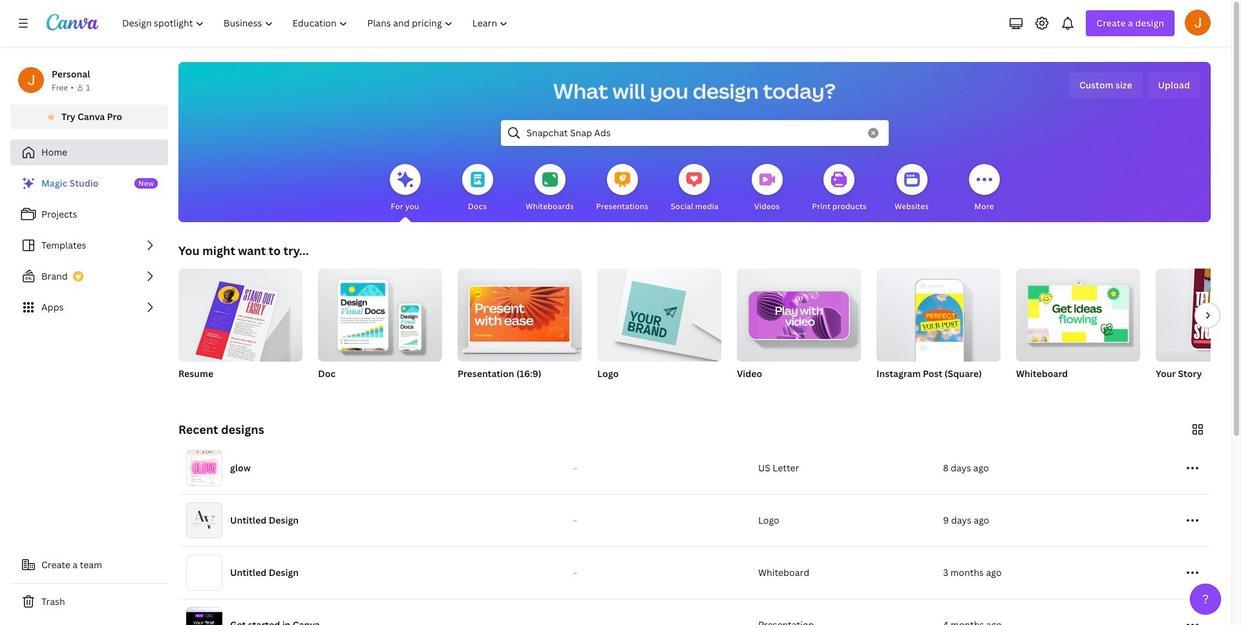 Task type: locate. For each thing, give the bounding box(es) containing it.
top level navigation element
[[114, 10, 520, 36]]

None search field
[[501, 120, 889, 146]]

list
[[10, 171, 168, 321]]

group
[[1156, 261, 1242, 397], [1156, 261, 1242, 362], [318, 264, 442, 397], [318, 264, 442, 362], [458, 264, 582, 397], [458, 264, 582, 362], [598, 264, 722, 397], [598, 264, 722, 362], [737, 264, 861, 397], [737, 264, 861, 362], [877, 264, 1001, 397], [877, 264, 1001, 362], [1017, 264, 1141, 397], [1017, 264, 1141, 362], [178, 269, 303, 397]]



Task type: vqa. For each thing, say whether or not it's contained in the screenshot.
for related to Not-for-profit
no



Task type: describe. For each thing, give the bounding box(es) containing it.
Search search field
[[527, 121, 860, 146]]

jeremy miller image
[[1185, 10, 1211, 36]]



